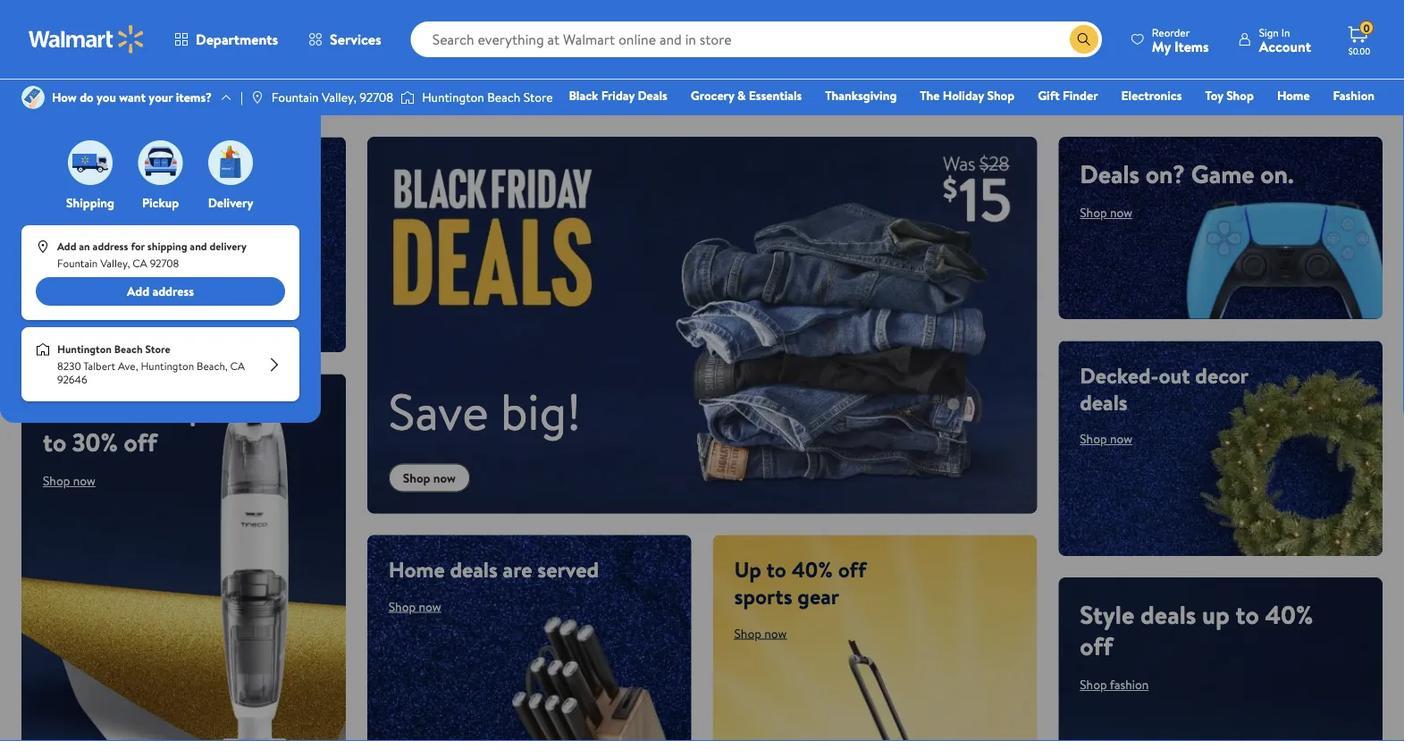 Task type: vqa. For each thing, say whether or not it's contained in the screenshot.
Home
yes



Task type: locate. For each thing, give the bounding box(es) containing it.
finder
[[1063, 87, 1098, 104]]

home for home deals up to 30% off
[[43, 393, 109, 428]]

beach inside huntington beach store 8230 talbert ave, huntington beach, ca 92646
[[114, 342, 143, 357]]

0 horizontal spatial up
[[176, 393, 204, 428]]

toy
[[1205, 87, 1224, 104]]

shop for save big!
[[403, 469, 430, 487]]

 image
[[21, 86, 45, 109], [401, 88, 415, 106], [36, 240, 50, 254]]

 image
[[250, 90, 264, 105], [68, 140, 113, 185], [138, 140, 183, 185], [208, 140, 253, 185], [36, 342, 50, 357]]

add address button
[[36, 277, 285, 306]]

friday
[[601, 87, 635, 104]]

services button
[[293, 18, 397, 61]]

store inside huntington beach store 8230 talbert ave, huntington beach, ca 92646
[[145, 342, 170, 357]]

0 vertical spatial store
[[524, 88, 553, 106]]

0 horizontal spatial huntington
[[57, 342, 112, 357]]

home deals up to 30% off
[[43, 393, 204, 460]]

deals down ave,
[[115, 393, 170, 428]]

1 horizontal spatial home
[[389, 555, 445, 585]]

0 horizontal spatial to
[[43, 425, 66, 460]]

1 horizontal spatial 40%
[[1265, 597, 1313, 632]]

shop now link
[[1080, 204, 1133, 221], [43, 226, 96, 244], [1080, 430, 1133, 447], [389, 464, 470, 492], [43, 472, 96, 490], [389, 598, 441, 615], [734, 624, 787, 642]]

search icon image
[[1077, 32, 1091, 46]]

shop now link for high tech gifts, huge savings
[[43, 226, 96, 244]]

deals left 'are' in the left bottom of the page
[[450, 555, 498, 585]]

deals left the on?
[[1080, 156, 1140, 191]]

want
[[119, 88, 146, 106]]

now down shipping
[[73, 226, 96, 244]]

ca down for
[[133, 256, 147, 271]]

store for huntington beach store
[[524, 88, 553, 106]]

1 vertical spatial store
[[145, 342, 170, 357]]

talbert
[[83, 359, 115, 374]]

2 vertical spatial huntington
[[141, 359, 194, 374]]

shop now link for home deals up to 30% off
[[43, 472, 96, 490]]

 image left how
[[21, 86, 45, 109]]

off
[[124, 425, 157, 460], [838, 555, 867, 585], [1080, 629, 1113, 663]]

1 vertical spatial huntington
[[57, 342, 112, 357]]

1 vertical spatial valley,
[[100, 256, 130, 271]]

deals left out
[[1080, 387, 1128, 417]]

now
[[1110, 204, 1133, 221], [73, 226, 96, 244], [1110, 430, 1133, 447], [433, 469, 456, 487], [73, 472, 96, 490], [419, 598, 441, 615], [765, 624, 787, 642]]

2 horizontal spatial huntington
[[422, 88, 484, 106]]

92708
[[360, 88, 393, 106], [150, 256, 179, 271]]

shop now for save big!
[[403, 469, 456, 487]]

92708 down services
[[360, 88, 393, 106]]

Search search field
[[411, 21, 1102, 57]]

deals on? game on.
[[1080, 156, 1294, 191]]

fountain down an
[[57, 256, 98, 271]]

2 vertical spatial to
[[1236, 597, 1259, 632]]

0 vertical spatial fountain
[[272, 88, 319, 106]]

style
[[1080, 597, 1135, 632]]

up inside home deals up to 30% off
[[176, 393, 204, 428]]

an
[[79, 239, 90, 254]]

1 vertical spatial 40%
[[1265, 597, 1313, 632]]

address
[[93, 239, 128, 254], [152, 283, 194, 300]]

1 horizontal spatial add
[[127, 283, 149, 300]]

1 vertical spatial off
[[838, 555, 867, 585]]

to inside home deals up to 30% off
[[43, 425, 66, 460]]

now down 30% on the bottom left of page
[[73, 472, 96, 490]]

0 horizontal spatial 40%
[[792, 555, 833, 585]]

fountain right '|'
[[272, 88, 319, 106]]

valley,
[[322, 88, 357, 106], [100, 256, 130, 271]]

1 vertical spatial to
[[767, 555, 787, 585]]

reorder
[[1152, 25, 1190, 40]]

fashion
[[1110, 676, 1149, 693]]

game
[[1191, 156, 1255, 191]]

your
[[149, 88, 173, 106]]

1 horizontal spatial ca
[[230, 359, 245, 374]]

shop for up to 40% off sports gear
[[734, 624, 762, 642]]

2 horizontal spatial to
[[1236, 597, 1259, 632]]

delivery
[[210, 239, 247, 254]]

for
[[131, 239, 145, 254]]

one debit link
[[1230, 111, 1306, 130]]

in
[[1282, 25, 1290, 40]]

1 vertical spatial beach
[[114, 342, 143, 357]]

shop now link for home deals are served
[[389, 598, 441, 615]]

deals
[[638, 87, 668, 104], [1080, 156, 1140, 191]]

delivery button
[[205, 136, 257, 211]]

1 horizontal spatial off
[[838, 555, 867, 585]]

2 vertical spatial off
[[1080, 629, 1113, 663]]

1 vertical spatial up
[[1202, 597, 1230, 632]]

thanksgiving link
[[817, 86, 905, 105]]

decked-out decor deals
[[1080, 360, 1248, 417]]

fountain inside the add an address for shipping and delivery fountain valley, ca 92708
[[57, 256, 98, 271]]

1 horizontal spatial up
[[1202, 597, 1230, 632]]

deals inside home deals up to 30% off
[[115, 393, 170, 428]]

now down sports
[[765, 624, 787, 642]]

up to 40% off sports gear
[[734, 555, 867, 612]]

beach for huntington beach store 8230 talbert ave, huntington beach, ca 92646
[[114, 342, 143, 357]]

2 vertical spatial home
[[389, 555, 445, 585]]

beach
[[487, 88, 521, 106], [114, 342, 143, 357]]

store left black
[[524, 88, 553, 106]]

|
[[240, 88, 243, 106]]

1 vertical spatial fountain
[[57, 256, 98, 271]]

add inside button
[[127, 283, 149, 300]]

shop fashion link
[[1080, 676, 1149, 693]]

92646
[[57, 372, 87, 387]]

sign
[[1259, 25, 1279, 40]]

ca inside the add an address for shipping and delivery fountain valley, ca 92708
[[133, 256, 147, 271]]

0 horizontal spatial home
[[43, 393, 109, 428]]

0 vertical spatial address
[[93, 239, 128, 254]]

fountain valley, 92708
[[272, 88, 393, 106]]

92708 down shipping
[[150, 256, 179, 271]]

beach for huntington beach store
[[487, 88, 521, 106]]

2 horizontal spatial home
[[1277, 87, 1310, 104]]

address down the add an address for shipping and delivery fountain valley, ca 92708
[[152, 283, 194, 300]]

beach left black
[[487, 88, 521, 106]]

home inside home deals up to 30% off
[[43, 393, 109, 428]]

1 horizontal spatial huntington
[[141, 359, 194, 374]]

address inside the add an address for shipping and delivery fountain valley, ca 92708
[[93, 239, 128, 254]]

toy shop link
[[1197, 86, 1262, 105]]

40%
[[792, 555, 833, 585], [1265, 597, 1313, 632]]

shop now
[[1080, 204, 1133, 221], [43, 226, 96, 244], [1080, 430, 1133, 447], [403, 469, 456, 487], [43, 472, 96, 490], [389, 598, 441, 615], [734, 624, 787, 642]]

 image right fountain valley, 92708
[[401, 88, 415, 106]]

now for home deals are served
[[419, 598, 441, 615]]

0 horizontal spatial ca
[[133, 256, 147, 271]]

0 vertical spatial deals
[[638, 87, 668, 104]]

shop for decked-out decor deals
[[1080, 430, 1107, 447]]

0 horizontal spatial deals
[[638, 87, 668, 104]]

now down decked-
[[1110, 430, 1133, 447]]

gift finder
[[1038, 87, 1098, 104]]

 image inside 'delivery' button
[[208, 140, 253, 185]]

to inside up to 40% off sports gear
[[767, 555, 787, 585]]

decor
[[1195, 360, 1248, 390]]

0 vertical spatial 40%
[[792, 555, 833, 585]]

store
[[524, 88, 553, 106], [145, 342, 170, 357]]

0 vertical spatial beach
[[487, 88, 521, 106]]

1 vertical spatial deals
[[1080, 156, 1140, 191]]

8230
[[57, 359, 81, 374]]

one
[[1238, 112, 1265, 129]]

off for home
[[124, 425, 157, 460]]

add inside the add an address for shipping and delivery fountain valley, ca 92708
[[57, 239, 76, 254]]

home
[[1277, 87, 1310, 104], [43, 393, 109, 428], [389, 555, 445, 585]]

deals inside the "style deals up to 40% off"
[[1141, 597, 1196, 632]]

grocery & essentials link
[[683, 86, 810, 105]]

 image inside shipping button
[[68, 140, 113, 185]]

to
[[43, 425, 66, 460], [767, 555, 787, 585], [1236, 597, 1259, 632]]

huntington
[[422, 88, 484, 106], [57, 342, 112, 357], [141, 359, 194, 374]]

shop now link for deals on? game on.
[[1080, 204, 1133, 221]]

1 vertical spatial ca
[[230, 359, 245, 374]]

1 vertical spatial address
[[152, 283, 194, 300]]

1 horizontal spatial to
[[767, 555, 787, 585]]

0 horizontal spatial fountain
[[57, 256, 98, 271]]

up for 40%
[[1202, 597, 1230, 632]]

off inside home deals up to 30% off
[[124, 425, 157, 460]]

fashion registry
[[1169, 87, 1375, 129]]

walmart+
[[1321, 112, 1375, 129]]

1 vertical spatial add
[[127, 283, 149, 300]]

ca
[[133, 256, 147, 271], [230, 359, 245, 374]]

1 vertical spatial 92708
[[150, 256, 179, 271]]

add left an
[[57, 239, 76, 254]]

1 horizontal spatial address
[[152, 283, 194, 300]]

now for up to 40% off sports gear
[[765, 624, 787, 642]]

 image for huntington
[[401, 88, 415, 106]]

services
[[330, 29, 381, 49]]

0 vertical spatial up
[[176, 393, 204, 428]]

0 horizontal spatial address
[[93, 239, 128, 254]]

valley, inside the add an address for shipping and delivery fountain valley, ca 92708
[[100, 256, 130, 271]]

shop now for home deals up to 30% off
[[43, 472, 96, 490]]

1 horizontal spatial beach
[[487, 88, 521, 106]]

gear
[[798, 582, 839, 612]]

tech
[[93, 156, 135, 186]]

0
[[1364, 20, 1370, 35]]

valley, down 'services' popup button on the top left of the page
[[322, 88, 357, 106]]

address right an
[[93, 239, 128, 254]]

now for deals on? game on.
[[1110, 204, 1133, 221]]

0 vertical spatial 92708
[[360, 88, 393, 106]]

0 horizontal spatial beach
[[114, 342, 143, 357]]

up inside the "style deals up to 40% off"
[[1202, 597, 1230, 632]]

shop now link for up to 40% off sports gear
[[734, 624, 787, 642]]

shop for high tech gifts, huge savings
[[43, 226, 70, 244]]

beach up ave,
[[114, 342, 143, 357]]

deals for home deals up to 30% off
[[115, 393, 170, 428]]

0 vertical spatial huntington
[[422, 88, 484, 106]]

and
[[190, 239, 207, 254]]

0 vertical spatial home
[[1277, 87, 1310, 104]]

0 horizontal spatial store
[[145, 342, 170, 357]]

my
[[1152, 36, 1171, 56]]

high tech gifts, huge savings
[[43, 156, 241, 213]]

now down save
[[433, 469, 456, 487]]

 image for shipping
[[68, 140, 113, 185]]

to inside the "style deals up to 40% off"
[[1236, 597, 1259, 632]]

 image for pickup
[[138, 140, 183, 185]]

ca right beach,
[[230, 359, 245, 374]]

deals right the friday
[[638, 87, 668, 104]]

home for home
[[1277, 87, 1310, 104]]

1 vertical spatial home
[[43, 393, 109, 428]]

1 horizontal spatial valley,
[[322, 88, 357, 106]]

shop for home deals are served
[[389, 598, 416, 615]]

valley, up add address
[[100, 256, 130, 271]]

0 vertical spatial add
[[57, 239, 76, 254]]

add address
[[127, 283, 194, 300]]

departments button
[[159, 18, 293, 61]]

0 vertical spatial to
[[43, 425, 66, 460]]

0 horizontal spatial valley,
[[100, 256, 130, 271]]

0 horizontal spatial 92708
[[150, 256, 179, 271]]

 image inside the pickup button
[[138, 140, 183, 185]]

save
[[389, 376, 489, 446]]

store down add address button in the top left of the page
[[145, 342, 170, 357]]

0 vertical spatial off
[[124, 425, 157, 460]]

do
[[80, 88, 94, 106]]

1 horizontal spatial 92708
[[360, 88, 393, 106]]

off inside the "style deals up to 40% off"
[[1080, 629, 1113, 663]]

up
[[176, 393, 204, 428], [1202, 597, 1230, 632]]

electronics
[[1121, 87, 1182, 104]]

toy shop
[[1205, 87, 1254, 104]]

items?
[[176, 88, 212, 106]]

deals right "style" at right
[[1141, 597, 1196, 632]]

now down deals on? game on.
[[1110, 204, 1133, 221]]

1 horizontal spatial store
[[524, 88, 553, 106]]

to for home
[[43, 425, 66, 460]]

now down 'home deals are served'
[[419, 598, 441, 615]]

0 vertical spatial ca
[[133, 256, 147, 271]]

0 horizontal spatial add
[[57, 239, 76, 254]]

0 horizontal spatial off
[[124, 425, 157, 460]]

add down the add an address for shipping and delivery fountain valley, ca 92708
[[127, 283, 149, 300]]

reorder my items
[[1152, 25, 1209, 56]]

up for 30%
[[176, 393, 204, 428]]

2 horizontal spatial off
[[1080, 629, 1113, 663]]



Task type: describe. For each thing, give the bounding box(es) containing it.
shop now link for save big!
[[389, 464, 470, 492]]

black
[[569, 87, 598, 104]]

decked-
[[1080, 360, 1159, 390]]

shop for style deals up to 40% off
[[1080, 676, 1107, 693]]

beach,
[[197, 359, 228, 374]]

holiday
[[943, 87, 984, 104]]

grocery
[[691, 87, 734, 104]]

0 vertical spatial valley,
[[322, 88, 357, 106]]

how
[[52, 88, 77, 106]]

shop now for deals on? game on.
[[1080, 204, 1133, 221]]

shop now for home deals are served
[[389, 598, 441, 615]]

gift finder link
[[1030, 86, 1106, 105]]

registry link
[[1161, 111, 1223, 130]]

black friday deals
[[569, 87, 668, 104]]

add an address for shipping and delivery fountain valley, ca 92708
[[57, 239, 247, 271]]

shop for home deals up to 30% off
[[43, 472, 70, 490]]

40% inside the "style deals up to 40% off"
[[1265, 597, 1313, 632]]

save big!
[[389, 376, 581, 446]]

30%
[[72, 425, 118, 460]]

40% inside up to 40% off sports gear
[[792, 555, 833, 585]]

the
[[920, 87, 940, 104]]

registry
[[1169, 112, 1215, 129]]

gifts,
[[140, 156, 189, 186]]

gift
[[1038, 87, 1060, 104]]

how do you want your items?
[[52, 88, 212, 106]]

&
[[737, 87, 746, 104]]

add for add address
[[127, 283, 149, 300]]

to for style
[[1236, 597, 1259, 632]]

deals inside decked-out decor deals
[[1080, 387, 1128, 417]]

out
[[1159, 360, 1190, 390]]

walmart+ link
[[1313, 111, 1383, 130]]

debit
[[1268, 112, 1298, 129]]

departments
[[196, 29, 278, 49]]

essentials
[[749, 87, 802, 104]]

big!
[[501, 376, 581, 446]]

shop for deals on? game on.
[[1080, 204, 1107, 221]]

shipping
[[66, 194, 114, 211]]

on.
[[1261, 156, 1294, 191]]

thanksgiving
[[825, 87, 897, 104]]

home for home deals are served
[[389, 555, 445, 585]]

now for save big!
[[433, 469, 456, 487]]

sign in account
[[1259, 25, 1311, 56]]

fashion link
[[1325, 86, 1383, 105]]

ave,
[[118, 359, 138, 374]]

shipping
[[147, 239, 187, 254]]

 image for fountain valley, 92708
[[250, 90, 264, 105]]

huntington for huntington beach store
[[422, 88, 484, 106]]

shop fashion
[[1080, 676, 1149, 693]]

the holiday shop
[[920, 87, 1015, 104]]

Walmart Site-Wide search field
[[411, 21, 1102, 57]]

 image for how
[[21, 86, 45, 109]]

up
[[734, 555, 761, 585]]

high
[[43, 156, 88, 186]]

 image for delivery
[[208, 140, 253, 185]]

items
[[1174, 36, 1209, 56]]

you
[[97, 88, 116, 106]]

shop now for high tech gifts, huge savings
[[43, 226, 96, 244]]

pickup button
[[135, 136, 186, 211]]

served
[[537, 555, 599, 585]]

on?
[[1146, 156, 1185, 191]]

walmart image
[[29, 25, 145, 54]]

deals for home deals are served
[[450, 555, 498, 585]]

shop now for up to 40% off sports gear
[[734, 624, 787, 642]]

huntington beach store 8230 talbert ave, huntington beach, ca 92646
[[57, 342, 245, 387]]

 image left an
[[36, 240, 50, 254]]

home link
[[1269, 86, 1318, 105]]

clear search field text image
[[1048, 32, 1063, 47]]

one debit
[[1238, 112, 1298, 129]]

ca inside huntington beach store 8230 talbert ave, huntington beach, ca 92646
[[230, 359, 245, 374]]

off inside up to 40% off sports gear
[[838, 555, 867, 585]]

are
[[503, 555, 532, 585]]

pickup
[[142, 194, 179, 211]]

shop now for decked-out decor deals
[[1080, 430, 1133, 447]]

fashion
[[1333, 87, 1375, 104]]

deals for style deals up to 40% off
[[1141, 597, 1196, 632]]

grocery & essentials
[[691, 87, 802, 104]]

address inside button
[[152, 283, 194, 300]]

sports
[[734, 582, 793, 612]]

off for style
[[1080, 629, 1113, 663]]

electronics link
[[1113, 86, 1190, 105]]

store for huntington beach store 8230 talbert ave, huntington beach, ca 92646
[[145, 342, 170, 357]]

shop now link for decked-out decor deals
[[1080, 430, 1133, 447]]

now for home deals up to 30% off
[[73, 472, 96, 490]]

now for high tech gifts, huge savings
[[73, 226, 96, 244]]

account
[[1259, 36, 1311, 56]]

1 horizontal spatial fountain
[[272, 88, 319, 106]]

now for decked-out decor deals
[[1110, 430, 1133, 447]]

huntington for huntington beach store 8230 talbert ave, huntington beach, ca 92646
[[57, 342, 112, 357]]

huge
[[194, 156, 241, 186]]

92708 inside the add an address for shipping and delivery fountain valley, ca 92708
[[150, 256, 179, 271]]

1 horizontal spatial deals
[[1080, 156, 1140, 191]]

savings
[[43, 183, 111, 213]]

home deals are served
[[389, 555, 599, 585]]

add for add an address for shipping and delivery fountain valley, ca 92708
[[57, 239, 76, 254]]

delivery
[[208, 194, 253, 211]]

shipping button
[[64, 136, 116, 211]]

$0.00
[[1349, 45, 1371, 57]]



